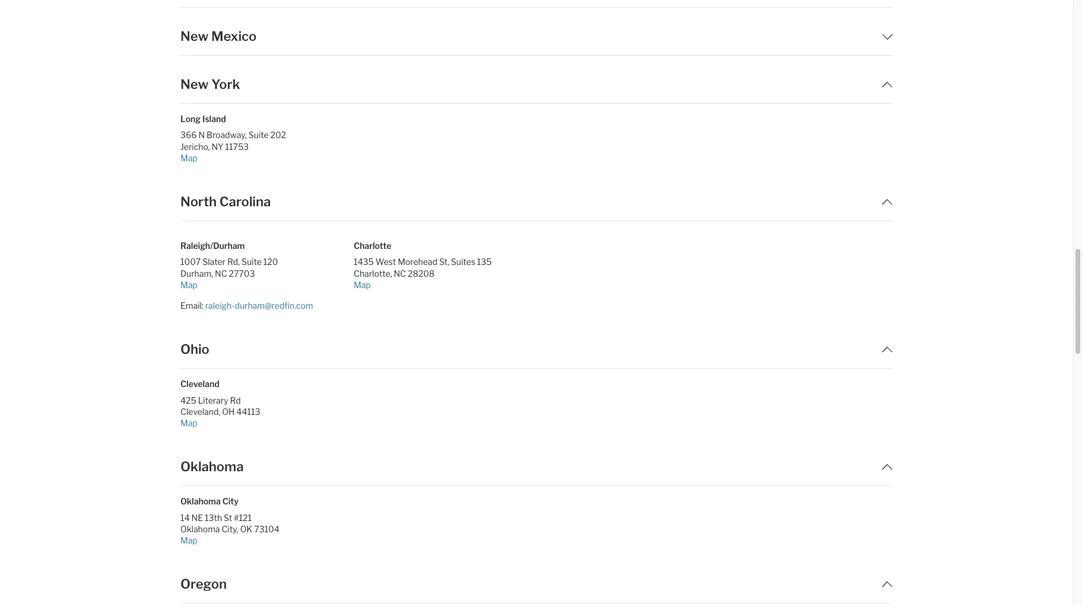 Task type: describe. For each thing, give the bounding box(es) containing it.
jericho,
[[180, 142, 210, 152]]

map link up raleigh-durham@redfin.com link
[[180, 279, 344, 291]]

oh
[[222, 407, 235, 417]]

new for new mexico
[[180, 28, 209, 44]]

1007 slater rd, suite 120 durham, nc 27703 map
[[180, 257, 278, 290]]

map inside 14 ne 13th st #121 oklahoma city, ok 73104 map
[[180, 536, 198, 546]]

raleigh-
[[205, 301, 235, 311]]

suite for 27703
[[242, 257, 262, 267]]

mexico
[[211, 28, 257, 44]]

nc inside 1435 west morehead st, suites 135 charlotte, nc 28208 map
[[394, 269, 406, 279]]

oklahoma inside 14 ne 13th st #121 oklahoma city, ok 73104 map
[[180, 525, 220, 535]]

new for new york
[[180, 77, 209, 92]]

island
[[202, 114, 226, 124]]

suites
[[451, 257, 475, 267]]

nc inside 1007 slater rd, suite 120 durham, nc 27703 map
[[215, 269, 227, 279]]

rd,
[[227, 257, 240, 267]]

slater
[[203, 257, 226, 267]]

long island
[[180, 114, 226, 124]]

13th
[[205, 513, 222, 523]]

map link for oklahoma
[[180, 536, 344, 547]]

carolina
[[219, 194, 271, 210]]

oklahoma for oklahoma city
[[180, 497, 221, 507]]

new york
[[180, 77, 240, 92]]

suite for 11753
[[249, 130, 269, 140]]

west
[[376, 257, 396, 267]]

oregon
[[180, 577, 227, 593]]

literary
[[198, 396, 228, 406]]

28208
[[408, 269, 435, 279]]

map inside 1435 west morehead st, suites 135 charlotte, nc 28208 map
[[354, 280, 371, 290]]

city,
[[222, 525, 238, 535]]

cleveland,
[[180, 407, 220, 417]]

map inside 425 literary rd cleveland, oh 44113 map
[[180, 419, 198, 429]]

202
[[270, 130, 286, 140]]

73104
[[254, 525, 280, 535]]

ohio
[[180, 342, 209, 358]]

11753
[[225, 142, 249, 152]]

1435 west morehead st, suites 135 charlotte, nc 28208 map
[[354, 257, 492, 290]]

1007
[[180, 257, 201, 267]]

135
[[477, 257, 492, 267]]

44113
[[236, 407, 260, 417]]

charlotte,
[[354, 269, 392, 279]]



Task type: vqa. For each thing, say whether or not it's contained in the screenshot.
OVERVIEW tab
no



Task type: locate. For each thing, give the bounding box(es) containing it.
425
[[180, 396, 196, 406]]

2 oklahoma from the top
[[180, 497, 221, 507]]

n
[[199, 130, 205, 140]]

email: raleigh-durham@redfin.com
[[180, 301, 313, 311]]

city
[[222, 497, 239, 507]]

2 vertical spatial oklahoma
[[180, 525, 220, 535]]

1 nc from the left
[[215, 269, 227, 279]]

raleigh-durham@redfin.com link
[[205, 301, 313, 311]]

oklahoma down ne
[[180, 525, 220, 535]]

st,
[[439, 257, 449, 267]]

map inside 366 n broadway, suite 202 jericho, ny 11753 map
[[180, 153, 198, 163]]

ne
[[192, 513, 203, 523]]

new
[[180, 28, 209, 44], [180, 77, 209, 92]]

map link down 28208
[[354, 279, 518, 291]]

morehead
[[398, 257, 437, 267]]

0 vertical spatial oklahoma
[[180, 460, 244, 475]]

suite inside 1007 slater rd, suite 120 durham, nc 27703 map
[[242, 257, 262, 267]]

1 vertical spatial suite
[[242, 257, 262, 267]]

1 vertical spatial oklahoma
[[180, 497, 221, 507]]

oklahoma city
[[180, 497, 239, 507]]

map link for raleigh/durham
[[354, 279, 518, 291]]

map link down 44113 at the left of the page
[[180, 418, 344, 429]]

new left the mexico
[[180, 28, 209, 44]]

map down jericho,
[[180, 153, 198, 163]]

map link down 73104
[[180, 536, 344, 547]]

map down charlotte,
[[354, 280, 371, 290]]

north carolina
[[180, 194, 271, 210]]

ok
[[240, 525, 252, 535]]

1 horizontal spatial nc
[[394, 269, 406, 279]]

long
[[180, 114, 201, 124]]

oklahoma up ne
[[180, 497, 221, 507]]

email:
[[180, 301, 204, 311]]

0 vertical spatial suite
[[249, 130, 269, 140]]

ny
[[212, 142, 224, 152]]

suite
[[249, 130, 269, 140], [242, 257, 262, 267]]

map inside 1007 slater rd, suite 120 durham, nc 27703 map
[[180, 280, 198, 290]]

1 oklahoma from the top
[[180, 460, 244, 475]]

rd
[[230, 396, 241, 406]]

14 ne 13th st #121 oklahoma city, ok 73104 map
[[180, 513, 280, 546]]

map down cleveland,
[[180, 419, 198, 429]]

new left "york"
[[180, 77, 209, 92]]

map
[[180, 153, 198, 163], [180, 280, 198, 290], [354, 280, 371, 290], [180, 419, 198, 429], [180, 536, 198, 546]]

nc down west
[[394, 269, 406, 279]]

cleveland
[[180, 380, 219, 390]]

366 n broadway, suite 202 jericho, ny 11753 map
[[180, 130, 286, 163]]

1 vertical spatial new
[[180, 77, 209, 92]]

st
[[224, 513, 232, 523]]

suite up 27703
[[242, 257, 262, 267]]

suite left 202
[[249, 130, 269, 140]]

0 horizontal spatial nc
[[215, 269, 227, 279]]

nc down slater
[[215, 269, 227, 279]]

raleigh/durham
[[180, 241, 245, 251]]

27703
[[229, 269, 255, 279]]

nc
[[215, 269, 227, 279], [394, 269, 406, 279]]

366
[[180, 130, 197, 140]]

14
[[180, 513, 190, 523]]

map link down the '11753'
[[180, 152, 344, 164]]

oklahoma
[[180, 460, 244, 475], [180, 497, 221, 507], [180, 525, 220, 535]]

york
[[211, 77, 240, 92]]

oklahoma for oklahoma
[[180, 460, 244, 475]]

2 new from the top
[[180, 77, 209, 92]]

map down durham,
[[180, 280, 198, 290]]

north
[[180, 194, 217, 210]]

2 nc from the left
[[394, 269, 406, 279]]

120
[[263, 257, 278, 267]]

map link for ohio
[[180, 418, 344, 429]]

map down 14
[[180, 536, 198, 546]]

1435
[[354, 257, 374, 267]]

map link
[[180, 152, 344, 164], [180, 279, 344, 291], [354, 279, 518, 291], [180, 418, 344, 429], [180, 536, 344, 547]]

oklahoma up 'oklahoma city'
[[180, 460, 244, 475]]

425 literary rd cleveland, oh 44113 map
[[180, 396, 260, 429]]

suite inside 366 n broadway, suite 202 jericho, ny 11753 map
[[249, 130, 269, 140]]

0 vertical spatial new
[[180, 28, 209, 44]]

durham,
[[180, 269, 213, 279]]

3 oklahoma from the top
[[180, 525, 220, 535]]

broadway,
[[207, 130, 247, 140]]

#121
[[234, 513, 252, 523]]

charlotte
[[354, 241, 391, 251]]

map link for new york
[[180, 152, 344, 164]]

new mexico
[[180, 28, 257, 44]]

1 new from the top
[[180, 28, 209, 44]]

durham@redfin.com
[[235, 301, 313, 311]]



